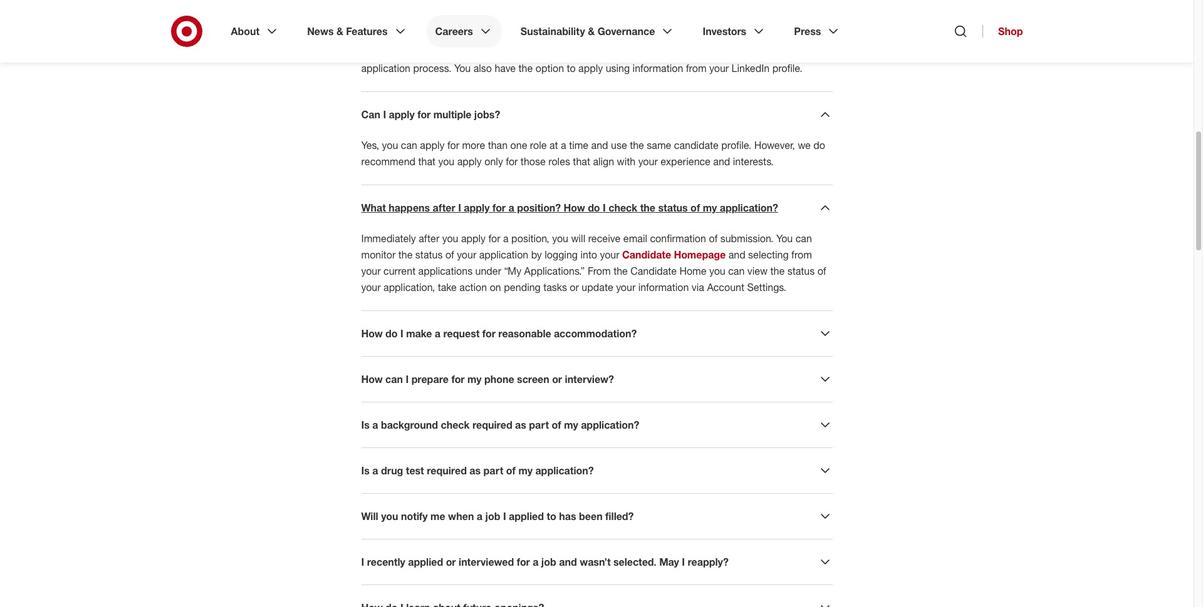 Task type: locate. For each thing, give the bounding box(es) containing it.
role
[[530, 139, 547, 152]]

me
[[431, 511, 445, 523]]

sustainability & governance
[[521, 25, 655, 38]]

a resume or cv is not required to apply for positions, but highly encouraged. you may choose to upload documents (e.g., resumes, cvs, letters of recommendation, references and cover letters) during the application process. you also have the option to apply using information from your linkedin profile.
[[361, 29, 826, 75]]

i right can at left
[[383, 108, 386, 121]]

your inside a resume or cv is not required to apply for positions, but highly encouraged. you may choose to upload documents (e.g., resumes, cvs, letters of recommendation, references and cover letters) during the application process. you also have the option to apply using information from your linkedin profile.
[[709, 62, 729, 75]]

the up 'current'
[[398, 249, 413, 261]]

how left make
[[361, 328, 383, 340]]

0 horizontal spatial from
[[686, 62, 707, 75]]

0 horizontal spatial profile.
[[721, 139, 752, 152]]

1 horizontal spatial do
[[588, 202, 600, 214]]

and inside 'i recently applied or interviewed for a job and wasn't selected. may i reapply?' dropdown button
[[559, 556, 577, 569]]

and inside a resume or cv is not required to apply for positions, but highly encouraged. you may choose to upload documents (e.g., resumes, cvs, letters of recommendation, references and cover letters) during the application process. you also have the option to apply using information from your linkedin profile.
[[678, 46, 695, 58]]

1 horizontal spatial from
[[792, 249, 812, 261]]

for down one
[[506, 155, 518, 168]]

will you notify me when a job i applied to has been filled? button
[[361, 509, 833, 524]]

1 horizontal spatial status
[[658, 202, 688, 214]]

1 vertical spatial from
[[792, 249, 812, 261]]

2 vertical spatial you
[[776, 232, 793, 245]]

status down selecting
[[787, 265, 815, 278]]

application inside a resume or cv is not required to apply for positions, but highly encouraged. you may choose to upload documents (e.g., resumes, cvs, letters of recommendation, references and cover letters) during the application process. you also have the option to apply using information from your linkedin profile.
[[361, 62, 410, 75]]

0 vertical spatial applied
[[509, 511, 544, 523]]

and down submission.
[[729, 249, 746, 261]]

you inside dropdown button
[[381, 511, 398, 523]]

1 & from the left
[[336, 25, 343, 38]]

application down documents
[[361, 62, 410, 75]]

2 vertical spatial application?
[[535, 465, 594, 478]]

2 horizontal spatial status
[[787, 265, 815, 278]]

job left the wasn't
[[541, 556, 556, 569]]

is a background check required as part of my application? button
[[361, 418, 833, 433]]

a right at
[[561, 139, 566, 152]]

status inside and selecting from your current applications under "my applications." from the candidate home you can view the status of your application, take action on pending tasks or update your information via account settings.
[[787, 265, 815, 278]]

0 vertical spatial profile.
[[772, 62, 803, 75]]

apply up the letters on the top of the page
[[514, 29, 538, 42]]

0 horizontal spatial check
[[441, 419, 470, 432]]

as for test
[[470, 465, 481, 478]]

status up confirmation at the right of page
[[658, 202, 688, 214]]

recently
[[367, 556, 405, 569]]

0 horizontal spatial &
[[336, 25, 343, 38]]

or left interviewed
[[446, 556, 456, 569]]

homepage
[[674, 249, 726, 261]]

you
[[382, 139, 398, 152], [438, 155, 455, 168], [442, 232, 458, 245], [552, 232, 568, 245], [709, 265, 726, 278], [381, 511, 398, 523]]

do inside what happens after i apply for a position? how do i check the status of my application? dropdown button
[[588, 202, 600, 214]]

0 vertical spatial part
[[529, 419, 549, 432]]

apply up under
[[461, 232, 486, 245]]

the
[[790, 46, 805, 58], [519, 62, 533, 75], [630, 139, 644, 152], [640, 202, 655, 214], [398, 249, 413, 261], [614, 265, 628, 278], [770, 265, 785, 278]]

that
[[418, 155, 436, 168], [573, 155, 590, 168]]

1 horizontal spatial applied
[[509, 511, 544, 523]]

apply right can at left
[[389, 108, 415, 121]]

applied
[[509, 511, 544, 523], [408, 556, 443, 569]]

status up applications
[[415, 249, 443, 261]]

after
[[433, 202, 455, 214], [419, 232, 439, 245]]

your
[[709, 62, 729, 75], [638, 155, 658, 168], [457, 249, 476, 261], [600, 249, 620, 261], [361, 265, 381, 278], [361, 281, 381, 294], [616, 281, 636, 294]]

a left drug
[[372, 465, 378, 478]]

apply down only
[[464, 202, 490, 214]]

cover
[[698, 46, 723, 58]]

selected.
[[613, 556, 657, 569]]

0 horizontal spatial part
[[484, 465, 503, 478]]

information down references
[[633, 62, 683, 75]]

0 vertical spatial status
[[658, 202, 688, 214]]

0 horizontal spatial application
[[361, 62, 410, 75]]

candidate
[[674, 139, 719, 152]]

apply
[[514, 29, 538, 42], [578, 62, 603, 75], [389, 108, 415, 121], [420, 139, 445, 152], [457, 155, 482, 168], [464, 202, 490, 214], [461, 232, 486, 245]]

application? for is a background check required as part of my application?
[[581, 419, 639, 432]]

1 vertical spatial status
[[415, 249, 443, 261]]

i
[[383, 108, 386, 121], [458, 202, 461, 214], [603, 202, 606, 214], [400, 328, 403, 340], [406, 373, 409, 386], [503, 511, 506, 523], [361, 556, 364, 569], [682, 556, 685, 569]]

and
[[678, 46, 695, 58], [591, 139, 608, 152], [713, 155, 730, 168], [729, 249, 746, 261], [559, 556, 577, 569]]

required
[[462, 29, 500, 42], [472, 419, 512, 432], [427, 465, 467, 478]]

part for test
[[484, 465, 503, 478]]

roles
[[548, 155, 570, 168]]

careers
[[435, 25, 473, 38]]

to
[[502, 29, 511, 42], [784, 29, 793, 42], [567, 62, 576, 75], [547, 511, 556, 523]]

1 vertical spatial application?
[[581, 419, 639, 432]]

2 vertical spatial required
[[427, 465, 467, 478]]

that right recommend on the top left
[[418, 155, 436, 168]]

status inside dropdown button
[[658, 202, 688, 214]]

with
[[617, 155, 636, 168]]

0 vertical spatial required
[[462, 29, 500, 42]]

you for monitor
[[776, 232, 793, 245]]

you up applications
[[442, 232, 458, 245]]

applied left has
[[509, 511, 544, 523]]

1 horizontal spatial as
[[515, 419, 526, 432]]

phone
[[484, 373, 514, 386]]

how do i make a request for reasonable accommodation? button
[[361, 326, 833, 342]]

as
[[515, 419, 526, 432], [470, 465, 481, 478]]

1 vertical spatial candidate
[[631, 265, 677, 278]]

my inside is a drug test required as part of my application? dropdown button
[[518, 465, 533, 478]]

0 horizontal spatial do
[[385, 328, 398, 340]]

information inside and selecting from your current applications under "my applications." from the candidate home you can view the status of your application, take action on pending tasks or update your information via account settings.
[[638, 281, 689, 294]]

the inside dropdown button
[[640, 202, 655, 214]]

a right make
[[435, 328, 441, 340]]

& for news
[[336, 25, 343, 38]]

that down time
[[573, 155, 590, 168]]

you up selecting
[[776, 232, 793, 245]]

is left background
[[361, 419, 370, 432]]

application
[[361, 62, 410, 75], [479, 249, 528, 261]]

one
[[510, 139, 527, 152]]

information down home
[[638, 281, 689, 294]]

0 vertical spatial application
[[361, 62, 410, 75]]

or left cv
[[407, 29, 416, 42]]

you up cover
[[707, 29, 724, 42]]

1 vertical spatial do
[[588, 202, 600, 214]]

status inside immediately after you apply for a position, you will receive email confirmation of submission. you can monitor the status of your application by logging into your
[[415, 249, 443, 261]]

check inside is a background check required as part of my application? dropdown button
[[441, 419, 470, 432]]

1 vertical spatial profile.
[[721, 139, 752, 152]]

profile. inside yes, you can apply for more than one role at a time and use the same candidate profile. however, we do recommend that you apply only for those roles that align with your experience and interests.
[[721, 139, 752, 152]]

my inside what happens after i apply for a position? how do i check the status of my application? dropdown button
[[703, 202, 717, 214]]

0 horizontal spatial that
[[418, 155, 436, 168]]

for left positions,
[[541, 29, 553, 42]]

apply inside immediately after you apply for a position, you will receive email confirmation of submission. you can monitor the status of your application by logging into your
[[461, 232, 486, 245]]

i left recently
[[361, 556, 364, 569]]

1 horizontal spatial part
[[529, 419, 549, 432]]

1 horizontal spatial job
[[541, 556, 556, 569]]

yes, you can apply for more than one role at a time and use the same candidate profile. however, we do recommend that you apply only for those roles that align with your experience and interests.
[[361, 139, 825, 168]]

you up recommend on the top left
[[382, 139, 398, 152]]

apply down can i apply for multiple jobs?
[[420, 139, 445, 152]]

to left press
[[784, 29, 793, 42]]

settings.
[[747, 281, 786, 294]]

applications
[[418, 265, 473, 278]]

2 vertical spatial do
[[385, 328, 398, 340]]

1 vertical spatial after
[[419, 232, 439, 245]]

0 vertical spatial check
[[609, 202, 637, 214]]

you up logging
[[552, 232, 568, 245]]

or right tasks
[[570, 281, 579, 294]]

2 horizontal spatial do
[[814, 139, 825, 152]]

make
[[406, 328, 432, 340]]

1 vertical spatial is
[[361, 465, 370, 478]]

careers link
[[426, 15, 502, 48]]

and down encouraged.
[[678, 46, 695, 58]]

as down screen
[[515, 419, 526, 432]]

is inside is a background check required as part of my application? dropdown button
[[361, 419, 370, 432]]

and up align
[[591, 139, 608, 152]]

apply inside dropdown button
[[389, 108, 415, 121]]

& inside news & features link
[[336, 25, 343, 38]]

0 vertical spatial is
[[361, 419, 370, 432]]

option
[[536, 62, 564, 75]]

immediately
[[361, 232, 416, 245]]

than
[[488, 139, 508, 152]]

1 horizontal spatial profile.
[[772, 62, 803, 75]]

letters
[[504, 46, 532, 58]]

or inside dropdown button
[[446, 556, 456, 569]]

application? up has
[[535, 465, 594, 478]]

i right happens
[[458, 202, 461, 214]]

check right background
[[441, 419, 470, 432]]

for up under
[[488, 232, 500, 245]]

recommend
[[361, 155, 416, 168]]

home
[[680, 265, 707, 278]]

press
[[794, 25, 821, 38]]

applied inside "will you notify me when a job i applied to has been filled?" dropdown button
[[509, 511, 544, 523]]

test
[[406, 465, 424, 478]]

can left prepare
[[385, 373, 403, 386]]

my left phone
[[467, 373, 482, 386]]

you
[[707, 29, 724, 42], [454, 62, 471, 75], [776, 232, 793, 245]]

you inside and selecting from your current applications under "my applications." from the candidate home you can view the status of your application, take action on pending tasks or update your information via account settings.
[[709, 265, 726, 278]]

i right when
[[503, 511, 506, 523]]

0 horizontal spatial status
[[415, 249, 443, 261]]

profile.
[[772, 62, 803, 75], [721, 139, 752, 152]]

is inside is a drug test required as part of my application? dropdown button
[[361, 465, 370, 478]]

my inside is a background check required as part of my application? dropdown button
[[564, 419, 578, 432]]

of inside dropdown button
[[691, 202, 700, 214]]

1 vertical spatial you
[[454, 62, 471, 75]]

from
[[686, 62, 707, 75], [792, 249, 812, 261]]

align
[[593, 155, 614, 168]]

0 horizontal spatial as
[[470, 465, 481, 478]]

application? inside dropdown button
[[720, 202, 778, 214]]

2 horizontal spatial you
[[776, 232, 793, 245]]

email
[[623, 232, 647, 245]]

by
[[531, 249, 542, 261]]

the inside yes, you can apply for more than one role at a time and use the same candidate profile. however, we do recommend that you apply only for those roles that align with your experience and interests.
[[630, 139, 644, 152]]

you inside immediately after you apply for a position, you will receive email confirmation of submission. you can monitor the status of your application by logging into your
[[776, 232, 793, 245]]

1 vertical spatial application
[[479, 249, 528, 261]]

1 is from the top
[[361, 419, 370, 432]]

required right test
[[427, 465, 467, 478]]

1 vertical spatial information
[[638, 281, 689, 294]]

profile. down during
[[772, 62, 803, 75]]

1 vertical spatial as
[[470, 465, 481, 478]]

1 horizontal spatial check
[[609, 202, 637, 214]]

current
[[384, 265, 416, 278]]

check
[[609, 202, 637, 214], [441, 419, 470, 432]]

job
[[485, 511, 500, 523], [541, 556, 556, 569]]

to right the option
[[567, 62, 576, 75]]

1 vertical spatial applied
[[408, 556, 443, 569]]

a left the position?
[[509, 202, 514, 214]]

what happens after i apply for a position? how do i check the status of my application?
[[361, 202, 778, 214]]

you up account
[[709, 265, 726, 278]]

you down multiple
[[438, 155, 455, 168]]

reasonable
[[498, 328, 551, 340]]

a inside yes, you can apply for more than one role at a time and use the same candidate profile. however, we do recommend that you apply only for those roles that align with your experience and interests.
[[561, 139, 566, 152]]

do left make
[[385, 328, 398, 340]]

0 vertical spatial information
[[633, 62, 683, 75]]

accommodation?
[[554, 328, 637, 340]]

can inside immediately after you apply for a position, you will receive email confirmation of submission. you can monitor the status of your application by logging into your
[[796, 232, 812, 245]]

0 vertical spatial as
[[515, 419, 526, 432]]

after right happens
[[433, 202, 455, 214]]

as for check
[[515, 419, 526, 432]]

request
[[443, 328, 480, 340]]

investors
[[703, 25, 746, 38]]

0 vertical spatial do
[[814, 139, 825, 152]]

& inside sustainability & governance link
[[588, 25, 595, 38]]

at
[[550, 139, 558, 152]]

can inside and selecting from your current applications under "my applications." from the candidate home you can view the status of your application, take action on pending tasks or update your information via account settings.
[[728, 265, 745, 278]]

receive
[[588, 232, 621, 245]]

&
[[336, 25, 343, 38], [588, 25, 595, 38]]

can up recommend on the top left
[[401, 139, 417, 152]]

the down the letters on the top of the page
[[519, 62, 533, 75]]

after inside immediately after you apply for a position, you will receive email confirmation of submission. you can monitor the status of your application by logging into your
[[419, 232, 439, 245]]

0 horizontal spatial applied
[[408, 556, 443, 569]]

how can i prepare for my phone screen or interview? button
[[361, 372, 833, 387]]

0 horizontal spatial you
[[454, 62, 471, 75]]

or inside and selecting from your current applications under "my applications." from the candidate home you can view the status of your application, take action on pending tasks or update your information via account settings.
[[570, 281, 579, 294]]

0 horizontal spatial job
[[485, 511, 500, 523]]

how inside dropdown button
[[361, 328, 383, 340]]

a inside dropdown button
[[509, 202, 514, 214]]

those
[[521, 155, 546, 168]]

or right screen
[[552, 373, 562, 386]]

2 vertical spatial status
[[787, 265, 815, 278]]

0 vertical spatial you
[[707, 29, 724, 42]]

when
[[448, 511, 474, 523]]

my down interview?
[[564, 419, 578, 432]]

application inside immediately after you apply for a position, you will receive email confirmation of submission. you can monitor the status of your application by logging into your
[[479, 249, 528, 261]]

1 vertical spatial check
[[441, 419, 470, 432]]

can inside dropdown button
[[385, 373, 403, 386]]

a
[[561, 139, 566, 152], [509, 202, 514, 214], [503, 232, 509, 245], [435, 328, 441, 340], [372, 419, 378, 432], [372, 465, 378, 478], [477, 511, 483, 523], [533, 556, 539, 569]]

1 vertical spatial required
[[472, 419, 512, 432]]

do right we
[[814, 139, 825, 152]]

2 vertical spatial how
[[361, 373, 383, 386]]

1 horizontal spatial application
[[479, 249, 528, 261]]

my up confirmation at the right of page
[[703, 202, 717, 214]]

candidate down candidate homepage
[[631, 265, 677, 278]]

the right use
[[630, 139, 644, 152]]

what
[[361, 202, 386, 214]]

0 vertical spatial application?
[[720, 202, 778, 214]]

1 horizontal spatial you
[[707, 29, 724, 42]]

and left the wasn't
[[559, 556, 577, 569]]

jobs?
[[474, 108, 500, 121]]

you down resumes,
[[454, 62, 471, 75]]

0 vertical spatial after
[[433, 202, 455, 214]]

1 horizontal spatial that
[[573, 155, 590, 168]]

required down how can i prepare for my phone screen or interview?
[[472, 419, 512, 432]]

filled?
[[605, 511, 634, 523]]

the up email
[[640, 202, 655, 214]]

you right will
[[381, 511, 398, 523]]

is left drug
[[361, 465, 370, 478]]

2 that from the left
[[573, 155, 590, 168]]

part down screen
[[529, 419, 549, 432]]

as up when
[[470, 465, 481, 478]]

of
[[535, 46, 544, 58], [691, 202, 700, 214], [709, 232, 718, 245], [445, 249, 454, 261], [818, 265, 826, 278], [552, 419, 561, 432], [506, 465, 516, 478]]

or inside dropdown button
[[552, 373, 562, 386]]

news & features link
[[298, 15, 416, 48]]

applied inside 'i recently applied or interviewed for a job and wasn't selected. may i reapply?' dropdown button
[[408, 556, 443, 569]]

highly
[[619, 29, 646, 42]]

the down upload
[[790, 46, 805, 58]]

required up cvs,
[[462, 29, 500, 42]]

candidate homepage
[[622, 249, 726, 261]]

application up "my
[[479, 249, 528, 261]]

candidate down email
[[622, 249, 671, 261]]

application? up submission.
[[720, 202, 778, 214]]

2 is from the top
[[361, 465, 370, 478]]

letters)
[[726, 46, 756, 58]]

a right interviewed
[[533, 556, 539, 569]]

wasn't
[[580, 556, 611, 569]]

1 vertical spatial part
[[484, 465, 503, 478]]

job right when
[[485, 511, 500, 523]]

do up receive
[[588, 202, 600, 214]]

part up the will you notify me when a job i applied to has been filled?
[[484, 465, 503, 478]]

2 & from the left
[[588, 25, 595, 38]]

a left position,
[[503, 232, 509, 245]]

from right selecting
[[792, 249, 812, 261]]

profile. up interests.
[[721, 139, 752, 152]]

can right submission.
[[796, 232, 812, 245]]

application? down how can i prepare for my phone screen or interview? dropdown button
[[581, 419, 639, 432]]

required for check
[[472, 419, 512, 432]]

can up account
[[728, 265, 745, 278]]

status
[[658, 202, 688, 214], [415, 249, 443, 261], [787, 265, 815, 278]]

1 vertical spatial how
[[361, 328, 383, 340]]

is
[[361, 419, 370, 432], [361, 465, 370, 478]]

1 horizontal spatial &
[[588, 25, 595, 38]]

& right news
[[336, 25, 343, 38]]

0 vertical spatial from
[[686, 62, 707, 75]]

interview?
[[565, 373, 614, 386]]



Task type: vqa. For each thing, say whether or not it's contained in the screenshot.
4th the Explore section link from right's Explore
no



Task type: describe. For each thing, give the bounding box(es) containing it.
a right when
[[477, 511, 483, 523]]

drug
[[381, 465, 403, 478]]

(e.g.,
[[415, 46, 435, 58]]

1 that from the left
[[418, 155, 436, 168]]

required for test
[[427, 465, 467, 478]]

monitor
[[361, 249, 396, 261]]

is a background check required as part of my application?
[[361, 419, 639, 432]]

confirmation
[[650, 232, 706, 245]]

to up the letters on the top of the page
[[502, 29, 511, 42]]

also
[[474, 62, 492, 75]]

of inside and selecting from your current applications under "my applications." from the candidate home you can view the status of your application, take action on pending tasks or update your information via account settings.
[[818, 265, 826, 278]]

linkedin
[[732, 62, 770, 75]]

news & features
[[307, 25, 388, 38]]

have
[[495, 62, 516, 75]]

resume
[[371, 29, 404, 42]]

sustainability & governance link
[[512, 15, 684, 48]]

been
[[579, 511, 603, 523]]

from inside a resume or cv is not required to apply for positions, but highly encouraged. you may choose to upload documents (e.g., resumes, cvs, letters of recommendation, references and cover letters) during the application process. you also have the option to apply using information from your linkedin profile.
[[686, 62, 707, 75]]

take
[[438, 281, 457, 294]]

position,
[[511, 232, 549, 245]]

for left more
[[447, 139, 459, 152]]

a
[[361, 29, 368, 42]]

references
[[628, 46, 676, 58]]

encouraged.
[[648, 29, 704, 42]]

a inside immediately after you apply for a position, you will receive email confirmation of submission. you can monitor the status of your application by logging into your
[[503, 232, 509, 245]]

how do i make a request for reasonable accommodation?
[[361, 328, 637, 340]]

sustainability
[[521, 25, 585, 38]]

& for sustainability
[[588, 25, 595, 38]]

multiple
[[433, 108, 472, 121]]

do inside how do i make a request for reasonable accommodation? dropdown button
[[385, 328, 398, 340]]

or inside a resume or cv is not required to apply for positions, but highly encouraged. you may choose to upload documents (e.g., resumes, cvs, letters of recommendation, references and cover letters) during the application process. you also have the option to apply using information from your linkedin profile.
[[407, 29, 416, 42]]

yes,
[[361, 139, 379, 152]]

but
[[602, 29, 616, 42]]

and down candidate
[[713, 155, 730, 168]]

you for choose
[[707, 29, 724, 42]]

profile. inside a resume or cv is not required to apply for positions, but highly encouraged. you may choose to upload documents (e.g., resumes, cvs, letters of recommendation, references and cover letters) during the application process. you also have the option to apply using information from your linkedin profile.
[[772, 62, 803, 75]]

about
[[231, 25, 260, 38]]

do inside yes, you can apply for more than one role at a time and use the same candidate profile. however, we do recommend that you apply only for those roles that align with your experience and interests.
[[814, 139, 825, 152]]

apply down recommendation,
[[578, 62, 603, 75]]

via
[[692, 281, 704, 294]]

happens
[[389, 202, 430, 214]]

candidate inside and selecting from your current applications under "my applications." from the candidate home you can view the status of your application, take action on pending tasks or update your information via account settings.
[[631, 265, 677, 278]]

0 vertical spatial candidate
[[622, 249, 671, 261]]

action
[[460, 281, 487, 294]]

time
[[569, 139, 589, 152]]

apply down more
[[457, 155, 482, 168]]

use
[[611, 139, 627, 152]]

reapply?
[[688, 556, 729, 569]]

selecting
[[748, 249, 789, 261]]

for inside a resume or cv is not required to apply for positions, but highly encouraged. you may choose to upload documents (e.g., resumes, cvs, letters of recommendation, references and cover letters) during the application process. you also have the option to apply using information from your linkedin profile.
[[541, 29, 553, 42]]

and inside and selecting from your current applications under "my applications." from the candidate home you can view the status of your application, take action on pending tasks or update your information via account settings.
[[729, 249, 746, 261]]

under
[[475, 265, 501, 278]]

only
[[485, 155, 503, 168]]

investors link
[[694, 15, 775, 48]]

0 vertical spatial how
[[564, 202, 585, 214]]

my inside how can i prepare for my phone screen or interview? dropdown button
[[467, 373, 482, 386]]

features
[[346, 25, 388, 38]]

resumes,
[[438, 46, 479, 58]]

the right from
[[614, 265, 628, 278]]

position?
[[517, 202, 561, 214]]

will you notify me when a job i applied to has been filled?
[[361, 511, 634, 523]]

notify
[[401, 511, 428, 523]]

from inside and selecting from your current applications under "my applications." from the candidate home you can view the status of your application, take action on pending tasks or update your information via account settings.
[[792, 249, 812, 261]]

tasks
[[543, 281, 567, 294]]

is
[[435, 29, 442, 42]]

account
[[707, 281, 744, 294]]

interests.
[[733, 155, 774, 168]]

"my
[[504, 265, 521, 278]]

view
[[747, 265, 768, 278]]

submission.
[[720, 232, 774, 245]]

application? for is a drug test required as part of my application?
[[535, 465, 594, 478]]

for right prepare
[[451, 373, 465, 386]]

positions,
[[556, 29, 599, 42]]

prepare
[[412, 373, 449, 386]]

how for how do i make a request for reasonable accommodation?
[[361, 328, 383, 340]]

candidate homepage link
[[622, 249, 726, 261]]

can inside yes, you can apply for more than one role at a time and use the same candidate profile. however, we do recommend that you apply only for those roles that align with your experience and interests.
[[401, 139, 417, 152]]

immediately after you apply for a position, you will receive email confirmation of submission. you can monitor the status of your application by logging into your
[[361, 232, 812, 261]]

how can i prepare for my phone screen or interview?
[[361, 373, 614, 386]]

information inside a resume or cv is not required to apply for positions, but highly encouraged. you may choose to upload documents (e.g., resumes, cvs, letters of recommendation, references and cover letters) during the application process. you also have the option to apply using information from your linkedin profile.
[[633, 62, 683, 75]]

the down selecting
[[770, 265, 785, 278]]

your inside yes, you can apply for more than one role at a time and use the same candidate profile. however, we do recommend that you apply only for those roles that align with your experience and interests.
[[638, 155, 658, 168]]

shop
[[998, 25, 1023, 38]]

i right "may"
[[682, 556, 685, 569]]

i up receive
[[603, 202, 606, 214]]

however,
[[754, 139, 795, 152]]

for right interviewed
[[517, 556, 530, 569]]

the inside immediately after you apply for a position, you will receive email confirmation of submission. you can monitor the status of your application by logging into your
[[398, 249, 413, 261]]

i left prepare
[[406, 373, 409, 386]]

experience
[[661, 155, 711, 168]]

i left make
[[400, 328, 403, 340]]

required inside a resume or cv is not required to apply for positions, but highly encouraged. you may choose to upload documents (e.g., resumes, cvs, letters of recommendation, references and cover letters) during the application process. you also have the option to apply using information from your linkedin profile.
[[462, 29, 500, 42]]

from
[[588, 265, 611, 278]]

a left background
[[372, 419, 378, 432]]

for left multiple
[[417, 108, 431, 121]]

is for is a drug test required as part of my application?
[[361, 465, 370, 478]]

during
[[759, 46, 788, 58]]

more
[[462, 139, 485, 152]]

governance
[[598, 25, 655, 38]]

screen
[[517, 373, 549, 386]]

will
[[361, 511, 378, 523]]

1 vertical spatial job
[[541, 556, 556, 569]]

i recently applied or interviewed for a job and wasn't selected. may i reapply? button
[[361, 555, 833, 570]]

on
[[490, 281, 501, 294]]

and selecting from your current applications under "my applications." from the candidate home you can view the status of your application, take action on pending tasks or update your information via account settings.
[[361, 249, 826, 294]]

check inside what happens after i apply for a position? how do i check the status of my application? dropdown button
[[609, 202, 637, 214]]

cv
[[419, 29, 432, 42]]

application,
[[384, 281, 435, 294]]

may
[[726, 29, 745, 42]]

we
[[798, 139, 811, 152]]

to inside dropdown button
[[547, 511, 556, 523]]

part for check
[[529, 419, 549, 432]]

choose
[[748, 29, 781, 42]]

will
[[571, 232, 585, 245]]

what happens after i apply for a position? how do i check the status of my application? button
[[361, 201, 833, 216]]

apply inside dropdown button
[[464, 202, 490, 214]]

for left the position?
[[493, 202, 506, 214]]

how for how can i prepare for my phone screen or interview?
[[361, 373, 383, 386]]

is a drug test required as part of my application?
[[361, 465, 594, 478]]

shop link
[[983, 25, 1023, 38]]

recommendation,
[[547, 46, 625, 58]]

same
[[647, 139, 671, 152]]

0 vertical spatial job
[[485, 511, 500, 523]]

logging
[[545, 249, 578, 261]]

i recently applied or interviewed for a job and wasn't selected. may i reapply?
[[361, 556, 729, 569]]

for right request
[[482, 328, 496, 340]]

of inside a resume or cv is not required to apply for positions, but highly encouraged. you may choose to upload documents (e.g., resumes, cvs, letters of recommendation, references and cover letters) during the application process. you also have the option to apply using information from your linkedin profile.
[[535, 46, 544, 58]]

has
[[559, 511, 576, 523]]

after inside dropdown button
[[433, 202, 455, 214]]

applications."
[[524, 265, 585, 278]]

is for is a background check required as part of my application?
[[361, 419, 370, 432]]

for inside immediately after you apply for a position, you will receive email confirmation of submission. you can monitor the status of your application by logging into your
[[488, 232, 500, 245]]



